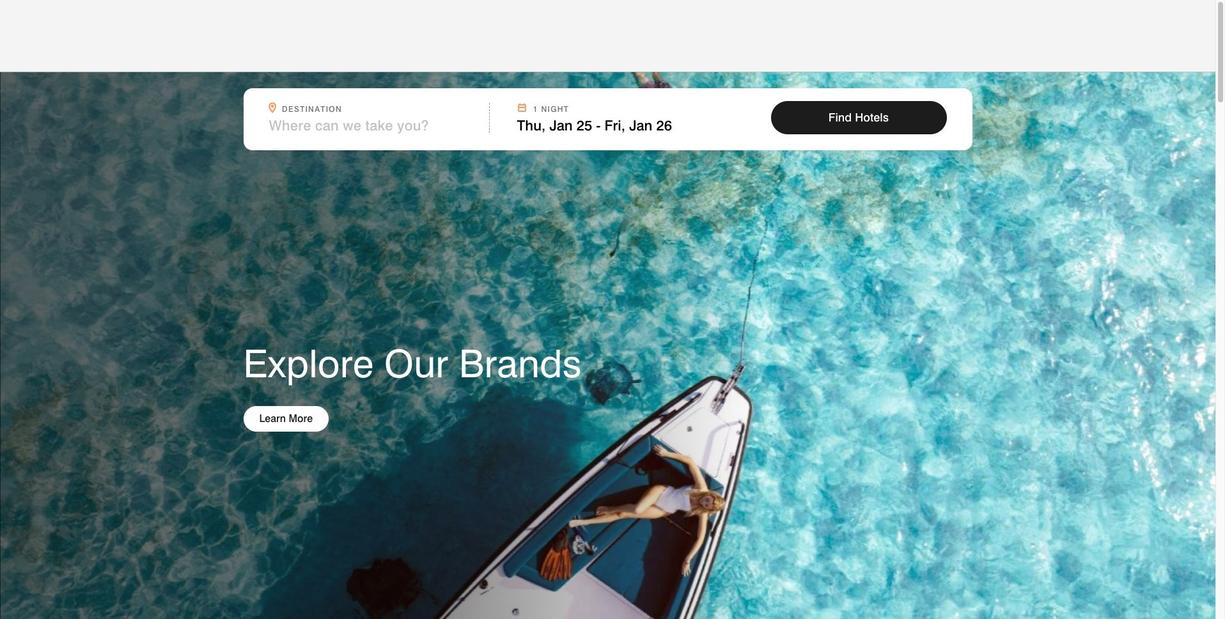 Task type: locate. For each thing, give the bounding box(es) containing it.
None search field
[[243, 88, 973, 150]]

destination field
[[269, 117, 481, 134]]



Task type: vqa. For each thing, say whether or not it's contained in the screenshot.
the Palm
no



Task type: describe. For each thing, give the bounding box(es) containing it.
Where can we take you? text field
[[269, 117, 465, 134]]



